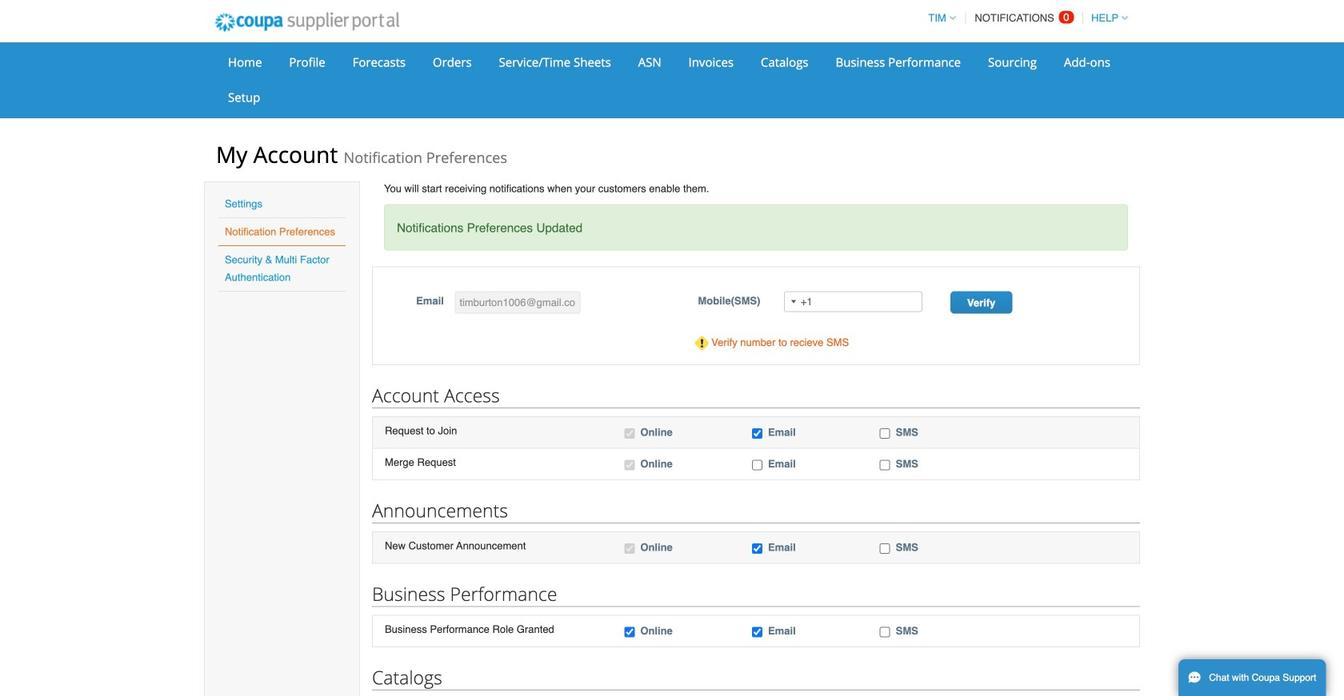 Task type: vqa. For each thing, say whether or not it's contained in the screenshot.
Navigation
yes



Task type: locate. For each thing, give the bounding box(es) containing it.
+1 201-555-0123 text field
[[784, 291, 922, 312]]

None checkbox
[[880, 429, 890, 439], [624, 544, 635, 554], [624, 628, 635, 638], [752, 628, 762, 638], [880, 429, 890, 439], [624, 544, 635, 554], [624, 628, 635, 638], [752, 628, 762, 638]]

None text field
[[455, 291, 580, 314]]

navigation
[[921, 2, 1128, 34]]

Telephone country code field
[[785, 292, 801, 311]]

None checkbox
[[624, 429, 635, 439], [752, 429, 762, 439], [624, 460, 635, 471], [752, 460, 762, 471], [880, 460, 890, 471], [752, 544, 762, 554], [880, 544, 890, 554], [880, 628, 890, 638], [624, 429, 635, 439], [752, 429, 762, 439], [624, 460, 635, 471], [752, 460, 762, 471], [880, 460, 890, 471], [752, 544, 762, 554], [880, 544, 890, 554], [880, 628, 890, 638]]



Task type: describe. For each thing, give the bounding box(es) containing it.
telephone country code image
[[791, 300, 796, 303]]

coupa supplier portal image
[[204, 2, 410, 42]]



